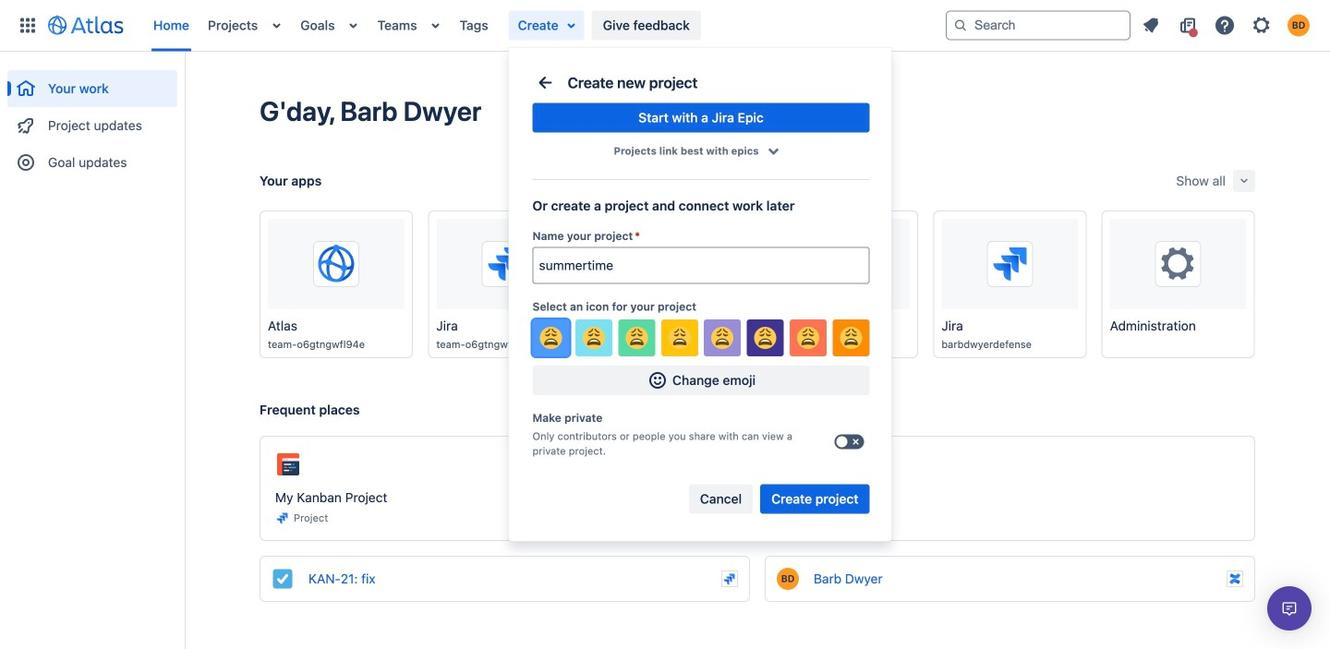 Task type: vqa. For each thing, say whether or not it's contained in the screenshot.
'Switch to...' Image on the left top
yes



Task type: locate. For each thing, give the bounding box(es) containing it.
1 horizontal spatial settings image
[[1251, 14, 1273, 36]]

0 vertical spatial settings image
[[1251, 14, 1273, 36]]

None search field
[[946, 11, 1131, 40]]

settings image inside list
[[1251, 14, 1273, 36]]

0 horizontal spatial list
[[144, 0, 946, 51]]

confluence image
[[781, 511, 795, 526], [1228, 572, 1242, 587]]

list item
[[509, 11, 584, 40]]

0 horizontal spatial settings image
[[1156, 242, 1201, 286]]

banner
[[0, 0, 1330, 52]]

0 vertical spatial confluence image
[[781, 511, 795, 526]]

None field
[[533, 249, 869, 282]]

help image
[[1214, 14, 1236, 36]]

settings image
[[1251, 14, 1273, 36], [1156, 242, 1201, 286]]

1 horizontal spatial group
[[689, 485, 870, 514]]

go back image
[[534, 72, 557, 94]]

1 horizontal spatial confluence image
[[1228, 572, 1242, 587]]

jira image
[[275, 511, 290, 526], [275, 511, 290, 526], [722, 572, 737, 587]]

:weary: image
[[540, 327, 562, 349], [540, 327, 562, 349], [583, 327, 605, 349], [669, 327, 691, 349]]

1 vertical spatial confluence image
[[1228, 572, 1242, 587]]

0 vertical spatial group
[[7, 52, 177, 187]]

1 vertical spatial group
[[689, 485, 870, 514]]

0 horizontal spatial confluence image
[[781, 511, 795, 526]]

1 horizontal spatial confluence image
[[1228, 572, 1242, 587]]

1 vertical spatial confluence image
[[1228, 572, 1242, 587]]

group
[[7, 52, 177, 187], [689, 485, 870, 514]]

top element
[[11, 0, 946, 51]]

list
[[144, 0, 946, 51], [1134, 11, 1319, 40]]

0 horizontal spatial group
[[7, 52, 177, 187]]

:weary: image
[[583, 327, 605, 349], [626, 327, 648, 349], [626, 327, 648, 349], [669, 327, 691, 349], [711, 327, 734, 349], [711, 327, 734, 349], [754, 327, 777, 349], [754, 327, 777, 349], [797, 327, 819, 349], [797, 327, 819, 349], [840, 327, 862, 349], [840, 327, 862, 349]]

confluence image
[[781, 511, 795, 526], [1228, 572, 1242, 587]]



Task type: describe. For each thing, give the bounding box(es) containing it.
0 vertical spatial confluence image
[[781, 511, 795, 526]]

account image
[[1288, 14, 1310, 36]]

expand icon image
[[1237, 174, 1252, 188]]

Search field
[[946, 11, 1131, 40]]

jira image
[[722, 572, 737, 587]]

1 vertical spatial settings image
[[1156, 242, 1201, 286]]

switch to... image
[[17, 14, 39, 36]]

notifications image
[[1140, 14, 1162, 36]]

1 horizontal spatial list
[[1134, 11, 1319, 40]]

0 horizontal spatial confluence image
[[781, 511, 795, 526]]

list item inside top element
[[509, 11, 584, 40]]

show more projects image
[[759, 136, 788, 166]]

search image
[[953, 18, 968, 33]]



